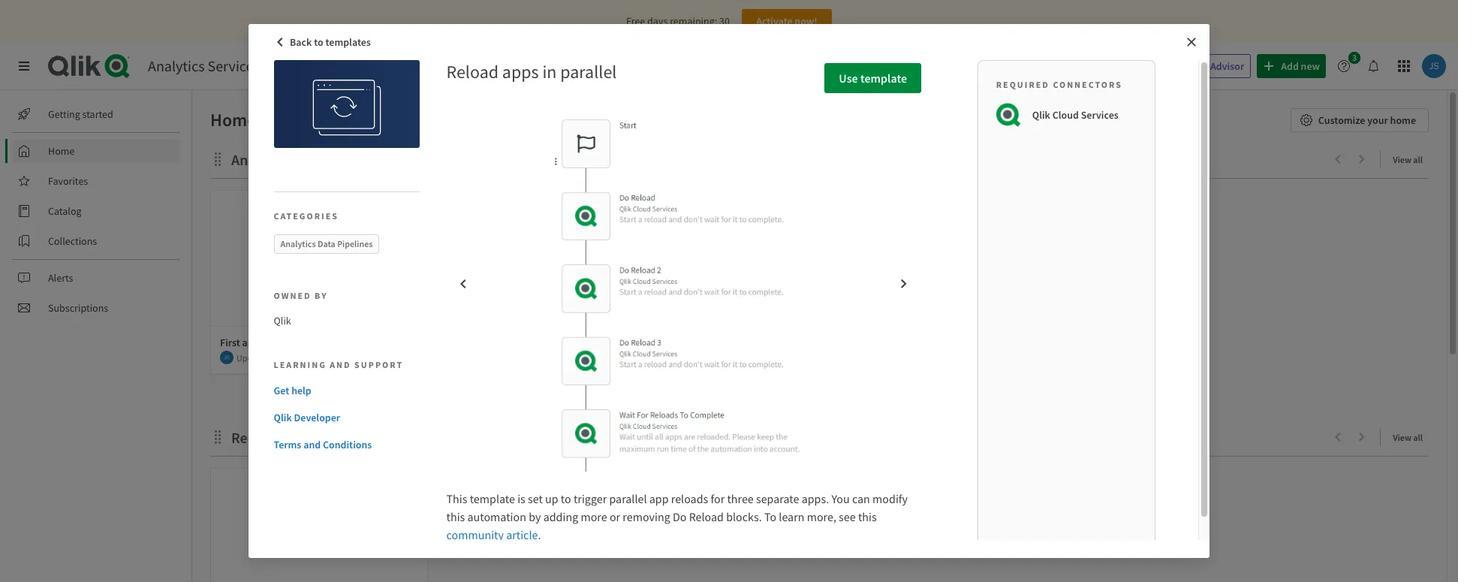 Task type: describe. For each thing, give the bounding box(es) containing it.
qlik developer
[[274, 411, 340, 424]]

close image
[[1186, 36, 1198, 48]]

pipelines
[[337, 238, 373, 249]]

searchbar element
[[862, 54, 1125, 78]]

this inside to learn more, see this community article .
[[858, 509, 877, 524]]

minutes
[[282, 352, 312, 363]]

subscriptions
[[48, 301, 108, 315]]

Search text field
[[887, 54, 1125, 78]]

home main content
[[186, 90, 1459, 582]]

reload apps in parallel image
[[274, 60, 420, 148]]

set
[[528, 491, 543, 506]]

qlik for qlik developer
[[274, 411, 292, 424]]

trigger
[[574, 491, 607, 506]]

support
[[355, 359, 403, 370]]

parallel inside this template is set up to trigger parallel app reloads for three separate apps. you can modify this automation by adding more or removing do reload blocks.
[[609, 491, 647, 506]]

reload apps in parallel
[[447, 60, 617, 83]]

analytics services
[[148, 56, 260, 75]]

owned
[[274, 290, 311, 301]]

jacob simon element
[[220, 351, 234, 364]]

navigation pane element
[[0, 96, 192, 326]]

view all for recently used
[[1394, 432, 1423, 443]]

get help
[[274, 384, 312, 397]]

remaining:
[[670, 14, 717, 28]]

adding
[[544, 509, 579, 524]]

and for learning
[[330, 359, 351, 370]]

collections link
[[12, 229, 180, 253]]

automation
[[468, 509, 527, 524]]

started
[[82, 107, 113, 121]]

is
[[518, 491, 526, 506]]

.
[[538, 527, 541, 542]]

see
[[839, 509, 856, 524]]

home inside home main content
[[210, 108, 257, 131]]

up
[[545, 491, 559, 506]]

three
[[727, 491, 754, 506]]

qlik cloud services logo image
[[997, 103, 1021, 127]]

required connectors
[[997, 79, 1123, 90]]

ask
[[1159, 59, 1175, 73]]

more
[[581, 509, 607, 524]]

collections
[[48, 234, 97, 248]]

conditions
[[323, 438, 372, 451]]

30
[[720, 14, 730, 28]]

analytics for analytics to explore
[[231, 150, 290, 169]]

analytics to explore
[[231, 150, 358, 169]]

to
[[765, 509, 777, 524]]

getting started
[[48, 107, 113, 121]]

jacob simon image
[[220, 351, 234, 364]]

use
[[839, 71, 858, 86]]

app inside this template is set up to trigger parallel app reloads for three separate apps. you can modify this automation by adding more or removing do reload blocks.
[[650, 491, 669, 506]]

this inside this template is set up to trigger parallel app reloads for three separate apps. you can modify this automation by adding more or removing do reload blocks.
[[447, 509, 465, 524]]

modify
[[873, 491, 908, 506]]

required
[[997, 79, 1050, 90]]

this template is set up to trigger parallel app reloads for three separate apps. you can modify this automation by adding more or removing do reload blocks.
[[447, 491, 908, 524]]

app inside home main content
[[242, 336, 260, 349]]

article
[[506, 527, 538, 542]]

getting started link
[[12, 102, 180, 126]]

view all for analytics to explore
[[1394, 154, 1423, 165]]

view for analytics to explore
[[1394, 154, 1412, 165]]

move collection image for analytics
[[210, 151, 225, 166]]

use template button
[[825, 63, 922, 93]]

previous image image
[[458, 278, 470, 290]]

to inside this template is set up to trigger parallel app reloads for three separate apps. you can modify this automation by adding more or removing do reload blocks.
[[561, 491, 571, 506]]

this
[[447, 491, 468, 506]]

use template
[[839, 71, 907, 86]]

subscriptions link
[[12, 296, 180, 320]]

first app
[[220, 336, 260, 349]]

getting
[[48, 107, 80, 121]]

favorites
[[48, 174, 88, 188]]

reloads
[[671, 491, 709, 506]]

0 vertical spatial reload
[[447, 60, 499, 83]]

view for recently used
[[1394, 432, 1412, 443]]

developer
[[294, 411, 340, 424]]

cloud
[[1053, 108, 1079, 122]]

community article link
[[447, 527, 538, 542]]

you
[[832, 491, 850, 506]]

activate
[[756, 14, 793, 28]]

free days remaining: 30
[[626, 14, 730, 28]]



Task type: locate. For each thing, give the bounding box(es) containing it.
owned by
[[274, 290, 328, 301]]

0 horizontal spatial template
[[470, 491, 515, 506]]

to for templates
[[314, 35, 323, 49]]

categories
[[274, 210, 339, 222]]

2 move collection image from the top
[[210, 429, 225, 444]]

view all link
[[1394, 149, 1429, 168], [1394, 427, 1429, 446]]

view all
[[1394, 154, 1423, 165], [1394, 432, 1423, 443]]

1 view all from the top
[[1394, 154, 1423, 165]]

now!
[[795, 14, 818, 28]]

1 vertical spatial parallel
[[609, 491, 647, 506]]

activate now!
[[756, 14, 818, 28]]

for
[[711, 491, 725, 506]]

0 vertical spatial analytics
[[148, 56, 205, 75]]

apps.
[[802, 491, 829, 506]]

terms
[[274, 438, 301, 451]]

app up updated
[[242, 336, 260, 349]]

analytics data pipelines
[[281, 238, 373, 249]]

this down "this"
[[447, 509, 465, 524]]

1 horizontal spatial template
[[861, 71, 907, 86]]

to inside "button"
[[314, 35, 323, 49]]

explore
[[310, 150, 358, 169]]

learning and support
[[274, 359, 403, 370]]

2 vertical spatial qlik
[[274, 411, 292, 424]]

home link
[[12, 139, 180, 163]]

0 vertical spatial by
[[315, 290, 328, 301]]

reload left apps
[[447, 60, 499, 83]]

ask insight advisor
[[1159, 59, 1245, 73]]

learn
[[779, 509, 805, 524]]

to right up
[[561, 491, 571, 506]]

view all link for analytics to explore
[[1394, 149, 1429, 168]]

1 move collection image from the top
[[210, 151, 225, 166]]

back
[[290, 35, 312, 49]]

2 view from the top
[[1394, 432, 1412, 443]]

1 vertical spatial home
[[48, 144, 75, 158]]

template right use at top
[[861, 71, 907, 86]]

analytics inside home main content
[[231, 150, 290, 169]]

connectors
[[1053, 79, 1123, 90]]

qlik for qlik
[[274, 314, 291, 327]]

1 all from the top
[[1414, 154, 1423, 165]]

updated
[[237, 352, 269, 363]]

first
[[220, 336, 240, 349]]

ago
[[314, 352, 328, 363]]

1 horizontal spatial and
[[330, 359, 351, 370]]

help
[[292, 384, 312, 397]]

0 vertical spatial view all
[[1394, 154, 1423, 165]]

learning
[[274, 359, 327, 370]]

1 vertical spatial reload
[[689, 509, 724, 524]]

and right terms
[[304, 438, 321, 451]]

0 vertical spatial move collection image
[[210, 151, 225, 166]]

2 all from the top
[[1414, 432, 1423, 443]]

0 vertical spatial template
[[861, 71, 907, 86]]

home
[[210, 108, 257, 131], [48, 144, 75, 158]]

analytics for analytics services
[[148, 56, 205, 75]]

home up favorites
[[48, 144, 75, 158]]

to inside home main content
[[293, 150, 307, 169]]

recently used
[[231, 428, 321, 447]]

used
[[290, 428, 321, 447]]

alerts
[[48, 271, 73, 285]]

get
[[274, 384, 289, 397]]

home
[[1391, 113, 1417, 127]]

home down analytics services element
[[210, 108, 257, 131]]

to left 'explore' at the top
[[293, 150, 307, 169]]

1 vertical spatial move collection image
[[210, 429, 225, 444]]

1 vertical spatial view all link
[[1394, 427, 1429, 446]]

1 horizontal spatial app
[[650, 491, 669, 506]]

advisor
[[1211, 59, 1245, 73]]

1 view all link from the top
[[1394, 149, 1429, 168]]

data
[[318, 238, 336, 249]]

1 vertical spatial qlik
[[274, 314, 291, 327]]

0 vertical spatial app
[[242, 336, 260, 349]]

catalog
[[48, 204, 82, 218]]

0 vertical spatial all
[[1414, 154, 1423, 165]]

insight
[[1177, 59, 1209, 73]]

qlik cloud services
[[1033, 108, 1119, 122]]

template
[[861, 71, 907, 86], [470, 491, 515, 506]]

or
[[610, 509, 621, 524]]

2 horizontal spatial to
[[561, 491, 571, 506]]

qlik for qlik cloud services
[[1033, 108, 1051, 122]]

all for recently used
[[1414, 432, 1423, 443]]

qlik down owned
[[274, 314, 291, 327]]

move collection image
[[210, 151, 225, 166], [210, 429, 225, 444]]

qlik
[[1033, 108, 1051, 122], [274, 314, 291, 327], [274, 411, 292, 424]]

analytics for analytics data pipelines
[[281, 238, 316, 249]]

1 vertical spatial and
[[304, 438, 321, 451]]

qlik left cloud
[[1033, 108, 1051, 122]]

0 vertical spatial qlik
[[1033, 108, 1051, 122]]

community
[[447, 527, 504, 542]]

and for terms
[[304, 438, 321, 451]]

0 vertical spatial and
[[330, 359, 351, 370]]

reload down the for
[[689, 509, 724, 524]]

1 horizontal spatial this
[[858, 509, 877, 524]]

1 view from the top
[[1394, 154, 1412, 165]]

1 vertical spatial services
[[1081, 108, 1119, 122]]

1 horizontal spatial to
[[314, 35, 323, 49]]

alerts link
[[12, 266, 180, 290]]

analytics services element
[[148, 56, 260, 75]]

2 vertical spatial to
[[561, 491, 571, 506]]

to for explore
[[293, 150, 307, 169]]

1 vertical spatial analytics
[[231, 150, 290, 169]]

all for analytics to explore
[[1414, 154, 1423, 165]]

back to templates button
[[270, 30, 378, 54]]

2 vertical spatial analytics
[[281, 238, 316, 249]]

ask insight advisor button
[[1134, 54, 1251, 78]]

analytics to explore link
[[231, 150, 364, 169]]

customize your home button
[[1291, 108, 1429, 132]]

2 this from the left
[[858, 509, 877, 524]]

view
[[1394, 154, 1412, 165], [1394, 432, 1412, 443]]

to right back
[[314, 35, 323, 49]]

1 horizontal spatial by
[[529, 509, 541, 524]]

parallel
[[561, 60, 617, 83], [609, 491, 647, 506]]

view all link for recently used
[[1394, 427, 1429, 446]]

1 vertical spatial by
[[529, 509, 541, 524]]

template for use
[[861, 71, 907, 86]]

terms and conditions
[[274, 438, 372, 451]]

activate now! link
[[742, 9, 832, 33]]

recently used link
[[231, 428, 327, 447]]

0 vertical spatial to
[[314, 35, 323, 49]]

all
[[1414, 154, 1423, 165], [1414, 432, 1423, 443]]

0 horizontal spatial services
[[208, 56, 260, 75]]

by down set
[[529, 509, 541, 524]]

catalog link
[[12, 199, 180, 223]]

0 horizontal spatial to
[[293, 150, 307, 169]]

recently
[[231, 428, 287, 447]]

more,
[[807, 509, 837, 524]]

to
[[314, 35, 323, 49], [293, 150, 307, 169], [561, 491, 571, 506]]

removing
[[623, 509, 671, 524]]

2 view all from the top
[[1394, 432, 1423, 443]]

updated 10 minutes ago
[[237, 352, 328, 363]]

terms and conditions link
[[274, 437, 414, 452]]

templates
[[326, 35, 371, 49]]

do
[[673, 509, 687, 524]]

customize
[[1319, 113, 1366, 127]]

template for this
[[470, 491, 515, 506]]

0 horizontal spatial this
[[447, 509, 465, 524]]

1 vertical spatial view
[[1394, 432, 1412, 443]]

1 horizontal spatial services
[[1081, 108, 1119, 122]]

qlik developer link
[[274, 410, 414, 425]]

0 horizontal spatial home
[[48, 144, 75, 158]]

0 horizontal spatial app
[[242, 336, 260, 349]]

blocks.
[[726, 509, 762, 524]]

0 horizontal spatial and
[[304, 438, 321, 451]]

template up the automation
[[470, 491, 515, 506]]

0 vertical spatial view
[[1394, 154, 1412, 165]]

move collection image for recently
[[210, 429, 225, 444]]

0 vertical spatial home
[[210, 108, 257, 131]]

free
[[626, 14, 645, 28]]

and right ago at the left bottom of the page
[[330, 359, 351, 370]]

0 vertical spatial parallel
[[561, 60, 617, 83]]

template inside this template is set up to trigger parallel app reloads for three separate apps. you can modify this automation by adding more or removing do reload blocks.
[[470, 491, 515, 506]]

0 vertical spatial view all link
[[1394, 149, 1429, 168]]

and
[[330, 359, 351, 370], [304, 438, 321, 451]]

0 horizontal spatial reload
[[447, 60, 499, 83]]

this down can
[[858, 509, 877, 524]]

1 vertical spatial app
[[650, 491, 669, 506]]

by inside this template is set up to trigger parallel app reloads for three separate apps. you can modify this automation by adding more or removing do reload blocks.
[[529, 509, 541, 524]]

1 vertical spatial to
[[293, 150, 307, 169]]

app
[[242, 336, 260, 349], [650, 491, 669, 506]]

0 horizontal spatial by
[[315, 290, 328, 301]]

parallel right in
[[561, 60, 617, 83]]

1 this from the left
[[447, 509, 465, 524]]

home inside navigation pane element
[[48, 144, 75, 158]]

days
[[648, 14, 668, 28]]

to learn more, see this community article .
[[447, 509, 877, 542]]

0 vertical spatial services
[[208, 56, 260, 75]]

next image image
[[898, 278, 910, 290]]

template inside button
[[861, 71, 907, 86]]

app up removing
[[650, 491, 669, 506]]

parallel up or
[[609, 491, 647, 506]]

1 vertical spatial view all
[[1394, 432, 1423, 443]]

1 vertical spatial template
[[470, 491, 515, 506]]

can
[[852, 491, 870, 506]]

by right owned
[[315, 290, 328, 301]]

1 vertical spatial all
[[1414, 432, 1423, 443]]

your
[[1368, 113, 1389, 127]]

1 horizontal spatial home
[[210, 108, 257, 131]]

reload inside this template is set up to trigger parallel app reloads for three separate apps. you can modify this automation by adding more or removing do reload blocks.
[[689, 509, 724, 524]]

reload
[[447, 60, 499, 83], [689, 509, 724, 524]]

services
[[208, 56, 260, 75], [1081, 108, 1119, 122]]

close sidebar menu image
[[18, 60, 30, 72]]

in
[[543, 60, 557, 83]]

this
[[447, 509, 465, 524], [858, 509, 877, 524]]

2 view all link from the top
[[1394, 427, 1429, 446]]

qlik up recently used link
[[274, 411, 292, 424]]

customize your home
[[1319, 113, 1417, 127]]

1 horizontal spatial reload
[[689, 509, 724, 524]]

by
[[315, 290, 328, 301], [529, 509, 541, 524]]

favorites link
[[12, 169, 180, 193]]

back to templates
[[290, 35, 371, 49]]

10
[[271, 352, 280, 363]]



Task type: vqa. For each thing, say whether or not it's contained in the screenshot.
team in reload an app and notify your team on slack
no



